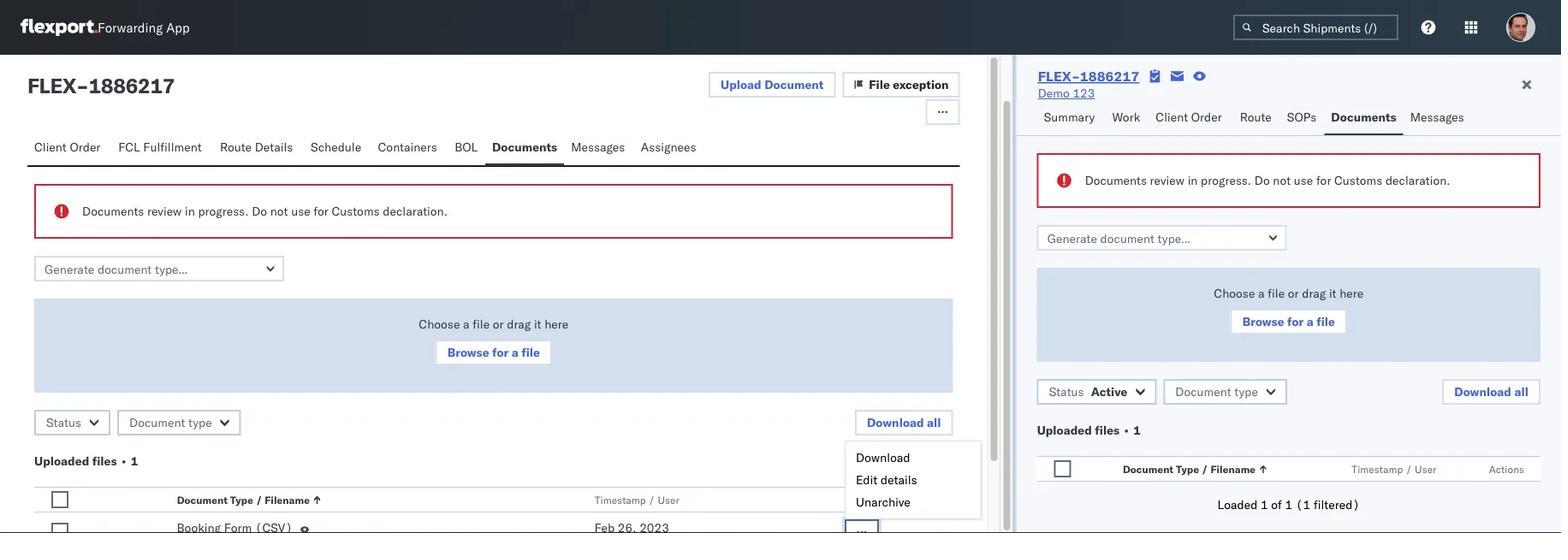 Task type: describe. For each thing, give the bounding box(es) containing it.
-
[[76, 73, 89, 98]]

document type for the document type button to the left
[[129, 415, 212, 430]]

1 horizontal spatial 1886217
[[1080, 68, 1140, 85]]

flex-1886217 link
[[1038, 68, 1140, 85]]

client order for client order button to the left
[[34, 140, 101, 155]]

document type / filename button for top timestamp / user button
[[1120, 459, 1318, 476]]

download for the bottom download all button
[[867, 415, 924, 430]]

bol
[[455, 140, 478, 155]]

0 horizontal spatial client order button
[[27, 132, 112, 165]]

1 horizontal spatial download all button
[[1443, 379, 1541, 405]]

status button
[[34, 410, 110, 436]]

choose a file or drag it here for right browse for a file button
[[1214, 286, 1364, 301]]

sops
[[1288, 110, 1317, 125]]

0 vertical spatial type
[[1176, 463, 1200, 476]]

fcl
[[118, 140, 140, 155]]

assignees
[[641, 140, 696, 155]]

1 horizontal spatial client order button
[[1149, 102, 1233, 135]]

it for right browse for a file button
[[1329, 286, 1337, 301]]

0 horizontal spatial document type button
[[117, 410, 241, 436]]

documents down the fcl
[[82, 204, 144, 219]]

client order for client order button to the right
[[1156, 110, 1222, 125]]

exception
[[893, 77, 949, 92]]

schedule
[[311, 140, 361, 155]]

schedule button
[[304, 132, 371, 165]]

use for bottom browse for a file button
[[291, 204, 311, 219]]

1 horizontal spatial messages button
[[1404, 102, 1474, 135]]

document type / filename button for the left timestamp / user button
[[173, 490, 560, 507]]

0 vertical spatial generate document type... text field
[[1037, 225, 1287, 251]]

loaded
[[1218, 497, 1258, 512]]

bol button
[[448, 132, 485, 165]]

unarchive
[[856, 495, 911, 510]]

flex-1886217
[[1038, 68, 1140, 85]]

1 vertical spatial download all button
[[855, 410, 953, 436]]

drag for bottom browse for a file button
[[507, 317, 531, 332]]

timestamp / user for top timestamp / user button
[[1352, 463, 1437, 476]]

sops button
[[1281, 102, 1325, 135]]

choose for right browse for a file button
[[1214, 286, 1255, 301]]

file exception
[[869, 77, 949, 92]]

customs for bottom browse for a file button
[[332, 204, 380, 219]]

containers
[[378, 140, 437, 155]]

0 vertical spatial type
[[1235, 384, 1258, 399]]

not for right browse for a file button
[[1273, 173, 1291, 188]]

all for download all button to the right
[[1515, 384, 1529, 399]]

order for client order button to the right
[[1192, 110, 1222, 125]]

loaded 1 of 1 (1 filtered)
[[1218, 497, 1360, 512]]

1 horizontal spatial browse for a file button
[[1231, 309, 1347, 335]]

0 horizontal spatial messages button
[[564, 132, 634, 165]]

uploaded for bottom browse for a file button
[[34, 454, 89, 469]]

file
[[869, 77, 890, 92]]

order for client order button to the left
[[70, 140, 101, 155]]

0 horizontal spatial filename
[[265, 494, 310, 506]]

1 vertical spatial browse for a file button
[[436, 340, 552, 366]]

1 horizontal spatial documents button
[[1325, 102, 1404, 135]]

demo 123
[[1038, 86, 1095, 101]]

0 horizontal spatial documents button
[[485, 132, 564, 165]]

work
[[1112, 110, 1141, 125]]

here for bottom browse for a file button
[[545, 317, 569, 332]]

uploaded for right browse for a file button
[[1037, 423, 1092, 438]]

download inside the download edit details unarchive
[[856, 450, 911, 465]]

0 horizontal spatial document type / filename
[[177, 494, 310, 506]]

(1
[[1296, 497, 1311, 512]]

flex
[[27, 73, 76, 98]]

0 horizontal spatial timestamp
[[595, 494, 646, 506]]

route details
[[220, 140, 293, 155]]

1 horizontal spatial filename
[[1211, 463, 1256, 476]]

fcl fulfillment
[[118, 140, 202, 155]]

containers button
[[371, 132, 448, 165]]

documents review in progress. do not use for customs declaration. for right browse for a file button
[[1085, 173, 1451, 188]]

files for bottom browse for a file button
[[92, 454, 117, 469]]

0 horizontal spatial type
[[188, 415, 212, 430]]

all for the bottom download all button
[[927, 415, 941, 430]]

do for right browse for a file button
[[1255, 173, 1270, 188]]

0 horizontal spatial 1886217
[[89, 73, 175, 98]]

declaration. for right browse for a file button
[[1386, 173, 1451, 188]]

flex-
[[1038, 68, 1080, 85]]

or for right browse for a file button
[[1288, 286, 1299, 301]]

fcl fulfillment button
[[112, 132, 213, 165]]

work button
[[1106, 102, 1149, 135]]

route for route details
[[220, 140, 252, 155]]

status for status
[[46, 415, 81, 430]]

of
[[1272, 497, 1282, 512]]

0 horizontal spatial timestamp / user button
[[591, 490, 811, 507]]

0 vertical spatial timestamp / user button
[[1349, 459, 1455, 476]]

0 vertical spatial timestamp
[[1352, 463, 1404, 476]]

1 horizontal spatial messages
[[1411, 110, 1465, 125]]

forwarding
[[98, 19, 163, 36]]

0 horizontal spatial type
[[230, 494, 253, 506]]

0 horizontal spatial generate document type... text field
[[34, 256, 284, 282]]

user for the left timestamp / user button
[[658, 494, 679, 506]]



Task type: vqa. For each thing, say whether or not it's contained in the screenshot.
"#" within the CONTAINER # 1 CONTAINER
no



Task type: locate. For each thing, give the bounding box(es) containing it.
1 vertical spatial browse for a file
[[448, 345, 540, 360]]

uploaded files ∙ 1 down 'status active'
[[1037, 423, 1141, 438]]

download all for download all button to the right
[[1455, 384, 1529, 399]]

∙ for right browse for a file button
[[1123, 423, 1131, 438]]

summary button
[[1037, 102, 1106, 135]]

customs
[[1335, 173, 1383, 188], [332, 204, 380, 219]]

0 vertical spatial uploaded
[[1037, 423, 1092, 438]]

browse for bottom browse for a file button
[[448, 345, 489, 360]]

here
[[1340, 286, 1364, 301], [545, 317, 569, 332]]

edit
[[856, 473, 878, 488]]

files down the "active"
[[1095, 423, 1120, 438]]

declaration. for bottom browse for a file button
[[383, 204, 448, 219]]

download all button
[[1443, 379, 1541, 405], [855, 410, 953, 436]]

1 horizontal spatial ∙
[[1123, 423, 1131, 438]]

documents review in progress. do not use for customs declaration.
[[1085, 173, 1451, 188], [82, 204, 448, 219]]

active
[[1091, 384, 1128, 399]]

forwarding app
[[98, 19, 190, 36]]

uploaded files ∙ 1
[[1037, 423, 1141, 438], [34, 454, 138, 469]]

0 vertical spatial download all
[[1455, 384, 1529, 399]]

1886217 down forwarding
[[89, 73, 175, 98]]

a
[[1259, 286, 1265, 301], [1307, 314, 1314, 329], [463, 317, 470, 332], [512, 345, 519, 360]]

demo 123 link
[[1038, 85, 1095, 102]]

uploaded down status button
[[34, 454, 89, 469]]

documents review in progress. do not use for customs declaration. for bottom browse for a file button
[[82, 204, 448, 219]]

0 vertical spatial document type button
[[1164, 379, 1288, 405]]

0 horizontal spatial document type
[[129, 415, 212, 430]]

it
[[1329, 286, 1337, 301], [534, 317, 542, 332]]

use down "details" on the top of page
[[291, 204, 311, 219]]

client order button
[[1149, 102, 1233, 135], [27, 132, 112, 165]]

uploaded files ∙ 1 for bottom browse for a file button
[[34, 454, 138, 469]]

not
[[1273, 173, 1291, 188], [270, 204, 288, 219]]

0 horizontal spatial choose
[[419, 317, 460, 332]]

uploaded
[[1037, 423, 1092, 438], [34, 454, 89, 469]]

filtered)
[[1314, 497, 1360, 512]]

123
[[1073, 86, 1095, 101]]

choose
[[1214, 286, 1255, 301], [419, 317, 460, 332]]

do for bottom browse for a file button
[[252, 204, 267, 219]]

type
[[1235, 384, 1258, 399], [188, 415, 212, 430]]

1 vertical spatial all
[[927, 415, 941, 430]]

0 vertical spatial all
[[1515, 384, 1529, 399]]

1 horizontal spatial actions
[[1489, 463, 1525, 476]]

0 vertical spatial browse
[[1243, 314, 1285, 329]]

timestamp / user button
[[1349, 459, 1455, 476], [591, 490, 811, 507]]

download all
[[1455, 384, 1529, 399], [867, 415, 941, 430]]

0 vertical spatial in
[[1188, 173, 1198, 188]]

0 horizontal spatial client order
[[34, 140, 101, 155]]

0 vertical spatial declaration.
[[1386, 173, 1451, 188]]

1 vertical spatial uploaded
[[34, 454, 89, 469]]

1 horizontal spatial client order
[[1156, 110, 1222, 125]]

0 vertical spatial or
[[1288, 286, 1299, 301]]

status inside button
[[46, 415, 81, 430]]

0 vertical spatial download all button
[[1443, 379, 1541, 405]]

route left "details" on the top of page
[[220, 140, 252, 155]]

None checkbox
[[1054, 461, 1072, 478], [51, 491, 68, 509], [1054, 461, 1072, 478], [51, 491, 68, 509]]

0 vertical spatial not
[[1273, 173, 1291, 188]]

user
[[1415, 463, 1437, 476], [658, 494, 679, 506]]

0 vertical spatial use
[[1294, 173, 1314, 188]]

app
[[166, 19, 190, 36]]

do down route button
[[1255, 173, 1270, 188]]

1 horizontal spatial drag
[[1302, 286, 1326, 301]]

1 vertical spatial here
[[545, 317, 569, 332]]

0 horizontal spatial drag
[[507, 317, 531, 332]]

1 horizontal spatial choose
[[1214, 286, 1255, 301]]

1 horizontal spatial download all
[[1455, 384, 1529, 399]]

1 vertical spatial document type button
[[117, 410, 241, 436]]

forwarding app link
[[21, 19, 190, 36]]

route inside button
[[220, 140, 252, 155]]

use down sops 'button'
[[1294, 173, 1314, 188]]

order left route button
[[1192, 110, 1222, 125]]

summary
[[1044, 110, 1095, 125]]

0 horizontal spatial ∙
[[120, 454, 128, 469]]

client order
[[1156, 110, 1222, 125], [34, 140, 101, 155]]

browse
[[1243, 314, 1285, 329], [448, 345, 489, 360]]

∙
[[1123, 423, 1131, 438], [120, 454, 128, 469]]

1 vertical spatial do
[[252, 204, 267, 219]]

document type button
[[1164, 379, 1288, 405], [117, 410, 241, 436]]

browse for a file for bottom browse for a file button
[[448, 345, 540, 360]]

upload
[[721, 77, 762, 92]]

route left sops
[[1240, 110, 1272, 125]]

1 vertical spatial type
[[230, 494, 253, 506]]

choose for bottom browse for a file button
[[419, 317, 460, 332]]

assignees button
[[634, 132, 706, 165]]

choose a file or drag it here
[[1214, 286, 1364, 301], [419, 317, 569, 332]]

client for client order button to the right
[[1156, 110, 1188, 125]]

1 vertical spatial it
[[534, 317, 542, 332]]

1 vertical spatial timestamp / user button
[[591, 490, 811, 507]]

timestamp
[[1352, 463, 1404, 476], [595, 494, 646, 506]]

customs for right browse for a file button
[[1335, 173, 1383, 188]]

use
[[1294, 173, 1314, 188], [291, 204, 311, 219]]

document type / filename button
[[1120, 459, 1318, 476], [173, 490, 560, 507]]

documents button right bol
[[485, 132, 564, 165]]

documents review in progress. do not use for customs declaration. down route button
[[1085, 173, 1451, 188]]

client
[[1156, 110, 1188, 125], [34, 140, 67, 155]]

0 vertical spatial user
[[1415, 463, 1437, 476]]

progress. down the route details button
[[198, 204, 249, 219]]

∙ for bottom browse for a file button
[[120, 454, 128, 469]]

1 vertical spatial declaration.
[[383, 204, 448, 219]]

1886217
[[1080, 68, 1140, 85], [89, 73, 175, 98]]

1 horizontal spatial declaration.
[[1386, 173, 1451, 188]]

files for right browse for a file button
[[1095, 423, 1120, 438]]

0 horizontal spatial or
[[493, 317, 504, 332]]

documents button
[[1325, 102, 1404, 135], [485, 132, 564, 165]]

client for client order button to the left
[[34, 140, 67, 155]]

1 vertical spatial client order
[[34, 140, 101, 155]]

in for bottom browse for a file button
[[185, 204, 195, 219]]

documents
[[1332, 110, 1397, 125], [492, 140, 558, 155], [1085, 173, 1147, 188], [82, 204, 144, 219]]

details
[[255, 140, 293, 155]]

1 horizontal spatial progress.
[[1201, 173, 1252, 188]]

client right work button
[[1156, 110, 1188, 125]]

demo
[[1038, 86, 1070, 101]]

route for route
[[1240, 110, 1272, 125]]

0 horizontal spatial do
[[252, 204, 267, 219]]

upload document button
[[709, 72, 836, 98]]

0 vertical spatial here
[[1340, 286, 1364, 301]]

choose a file or drag it here for bottom browse for a file button
[[419, 317, 569, 332]]

0 horizontal spatial documents review in progress. do not use for customs declaration.
[[82, 204, 448, 219]]

progress. for right browse for a file button
[[1201, 173, 1252, 188]]

route
[[1240, 110, 1272, 125], [220, 140, 252, 155]]

progress. for bottom browse for a file button
[[198, 204, 249, 219]]

1 vertical spatial use
[[291, 204, 311, 219]]

download all for the bottom download all button
[[867, 415, 941, 430]]

messages
[[1411, 110, 1465, 125], [571, 140, 625, 155]]

0 horizontal spatial actions
[[845, 494, 881, 506]]

1886217 up 123
[[1080, 68, 1140, 85]]

0 vertical spatial client
[[1156, 110, 1188, 125]]

status
[[1049, 384, 1084, 399], [46, 415, 81, 430]]

None checkbox
[[51, 523, 68, 533]]

0 horizontal spatial here
[[545, 317, 569, 332]]

1 horizontal spatial documents review in progress. do not use for customs declaration.
[[1085, 173, 1451, 188]]

client order button left the fcl
[[27, 132, 112, 165]]

document
[[765, 77, 824, 92], [1176, 384, 1232, 399], [129, 415, 185, 430], [1123, 463, 1174, 476], [177, 494, 227, 506]]

1 horizontal spatial in
[[1188, 173, 1198, 188]]

1 vertical spatial client
[[34, 140, 67, 155]]

messages button
[[1404, 102, 1474, 135], [564, 132, 634, 165]]

browse for a file for right browse for a file button
[[1243, 314, 1336, 329]]

1 horizontal spatial type
[[1176, 463, 1200, 476]]

status for status active
[[1049, 384, 1084, 399]]

order
[[1192, 110, 1222, 125], [70, 140, 101, 155]]

file exception button
[[843, 72, 960, 98], [843, 72, 960, 98]]

1 vertical spatial actions
[[845, 494, 881, 506]]

drag
[[1302, 286, 1326, 301], [507, 317, 531, 332]]

1 vertical spatial not
[[270, 204, 288, 219]]

progress. down route button
[[1201, 173, 1252, 188]]

1 vertical spatial choose
[[419, 317, 460, 332]]

files down status button
[[92, 454, 117, 469]]

in for right browse for a file button
[[1188, 173, 1198, 188]]

1 vertical spatial document type
[[129, 415, 212, 430]]

type
[[1176, 463, 1200, 476], [230, 494, 253, 506]]

browse for a file
[[1243, 314, 1336, 329], [448, 345, 540, 360]]

download
[[1455, 384, 1512, 399], [867, 415, 924, 430], [856, 450, 911, 465]]

0 vertical spatial review
[[1150, 173, 1185, 188]]

1 vertical spatial review
[[147, 204, 182, 219]]

0 vertical spatial document type
[[1176, 384, 1258, 399]]

0 vertical spatial timestamp / user
[[1352, 463, 1437, 476]]

download edit details unarchive
[[856, 450, 917, 510]]

Search Shipments (/) text field
[[1234, 15, 1399, 40]]

0 vertical spatial client order
[[1156, 110, 1222, 125]]

status active
[[1049, 384, 1128, 399]]

1 horizontal spatial order
[[1192, 110, 1222, 125]]

1 horizontal spatial document type button
[[1164, 379, 1288, 405]]

Generate document type... text field
[[1037, 225, 1287, 251], [34, 256, 284, 282]]

user for top timestamp / user button
[[1415, 463, 1437, 476]]

1 vertical spatial drag
[[507, 317, 531, 332]]

1 vertical spatial browse
[[448, 345, 489, 360]]

timestamp / user for the left timestamp / user button
[[595, 494, 679, 506]]

documents down work button
[[1085, 173, 1147, 188]]

1 vertical spatial or
[[493, 317, 504, 332]]

document inside upload document button
[[765, 77, 824, 92]]

actions
[[1489, 463, 1525, 476], [845, 494, 881, 506]]

1 horizontal spatial timestamp / user button
[[1349, 459, 1455, 476]]

client order button right work
[[1149, 102, 1233, 135]]

for
[[1317, 173, 1332, 188], [314, 204, 329, 219], [1288, 314, 1304, 329], [492, 345, 509, 360]]

0 horizontal spatial all
[[927, 415, 941, 430]]

1 vertical spatial generate document type... text field
[[34, 256, 284, 282]]

uploaded files ∙ 1 for right browse for a file button
[[1037, 423, 1141, 438]]

or
[[1288, 286, 1299, 301], [493, 317, 504, 332]]

1 vertical spatial messages
[[571, 140, 625, 155]]

timestamp / user
[[1352, 463, 1437, 476], [595, 494, 679, 506]]

0 vertical spatial ∙
[[1123, 423, 1131, 438]]

1 horizontal spatial timestamp / user
[[1352, 463, 1437, 476]]

all
[[1515, 384, 1529, 399], [927, 415, 941, 430]]

0 vertical spatial messages
[[1411, 110, 1465, 125]]

upload document
[[721, 77, 824, 92]]

or for bottom browse for a file button
[[493, 317, 504, 332]]

use for right browse for a file button
[[1294, 173, 1314, 188]]

client down flex
[[34, 140, 67, 155]]

route inside button
[[1240, 110, 1272, 125]]

0 horizontal spatial customs
[[332, 204, 380, 219]]

1 horizontal spatial uploaded
[[1037, 423, 1092, 438]]

flex - 1886217
[[27, 73, 175, 98]]

download for download all button to the right
[[1455, 384, 1512, 399]]

details
[[881, 473, 917, 488]]

in
[[1188, 173, 1198, 188], [185, 204, 195, 219]]

drag for right browse for a file button
[[1302, 286, 1326, 301]]

declaration.
[[1386, 173, 1451, 188], [383, 204, 448, 219]]

document type for top the document type button
[[1176, 384, 1258, 399]]

documents review in progress. do not use for customs declaration. down the route details button
[[82, 204, 448, 219]]

not down sops 'button'
[[1273, 173, 1291, 188]]

documents right bol button
[[492, 140, 558, 155]]

1 horizontal spatial not
[[1273, 173, 1291, 188]]

client order left the fcl
[[34, 140, 101, 155]]

0 vertical spatial customs
[[1335, 173, 1383, 188]]

do down the route details button
[[252, 204, 267, 219]]

1 vertical spatial in
[[185, 204, 195, 219]]

documents button right sops
[[1325, 102, 1404, 135]]

not for bottom browse for a file button
[[270, 204, 288, 219]]

1 vertical spatial timestamp / user
[[595, 494, 679, 506]]

fulfillment
[[143, 140, 202, 155]]

0 vertical spatial filename
[[1211, 463, 1256, 476]]

0 horizontal spatial declaration.
[[383, 204, 448, 219]]

uploaded down 'status active'
[[1037, 423, 1092, 438]]

0 horizontal spatial document type / filename button
[[173, 490, 560, 507]]

1 horizontal spatial generate document type... text field
[[1037, 225, 1287, 251]]

1 vertical spatial documents review in progress. do not use for customs declaration.
[[82, 204, 448, 219]]

route button
[[1233, 102, 1281, 135]]

0 horizontal spatial it
[[534, 317, 542, 332]]

files
[[1095, 423, 1120, 438], [92, 454, 117, 469]]

review for bottom browse for a file button
[[147, 204, 182, 219]]

here for right browse for a file button
[[1340, 286, 1364, 301]]

0 horizontal spatial in
[[185, 204, 195, 219]]

0 horizontal spatial uploaded
[[34, 454, 89, 469]]

0 vertical spatial choose a file or drag it here
[[1214, 286, 1364, 301]]

0 vertical spatial download
[[1455, 384, 1512, 399]]

flexport. image
[[21, 19, 98, 36]]

not down "details" on the top of page
[[270, 204, 288, 219]]

progress.
[[1201, 173, 1252, 188], [198, 204, 249, 219]]

browse for a file button
[[1231, 309, 1347, 335], [436, 340, 552, 366]]

uploaded files ∙ 1 down status button
[[34, 454, 138, 469]]

review for right browse for a file button
[[1150, 173, 1185, 188]]

documents right sops 'button'
[[1332, 110, 1397, 125]]

/
[[1202, 463, 1208, 476], [1406, 463, 1413, 476], [256, 494, 262, 506], [649, 494, 655, 506]]

1 horizontal spatial status
[[1049, 384, 1084, 399]]

file
[[1268, 286, 1285, 301], [1317, 314, 1336, 329], [473, 317, 490, 332], [522, 345, 540, 360]]

browse for right browse for a file button
[[1243, 314, 1285, 329]]

it for bottom browse for a file button
[[534, 317, 542, 332]]

0 vertical spatial documents review in progress. do not use for customs declaration.
[[1085, 173, 1451, 188]]

client order right work button
[[1156, 110, 1222, 125]]

1
[[1134, 423, 1141, 438], [131, 454, 138, 469], [1261, 497, 1269, 512], [1286, 497, 1293, 512]]

route details button
[[213, 132, 304, 165]]

document type / filename
[[1123, 463, 1256, 476], [177, 494, 310, 506]]

1 vertical spatial download
[[867, 415, 924, 430]]

order left the fcl
[[70, 140, 101, 155]]

1 horizontal spatial document type / filename
[[1123, 463, 1256, 476]]

1 vertical spatial files
[[92, 454, 117, 469]]

review
[[1150, 173, 1185, 188], [147, 204, 182, 219]]

1 horizontal spatial customs
[[1335, 173, 1383, 188]]

1 vertical spatial user
[[658, 494, 679, 506]]



